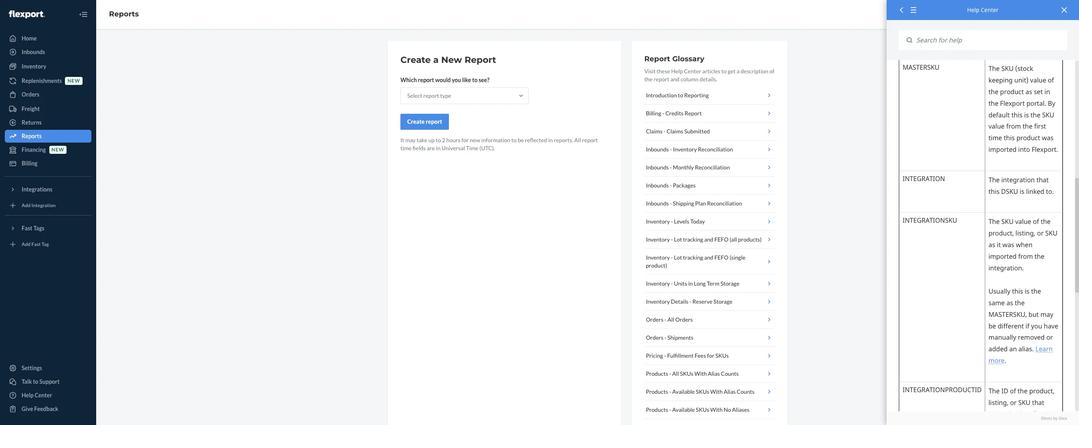 Task type: vqa. For each thing, say whether or not it's contained in the screenshot.
Reports
yes



Task type: describe. For each thing, give the bounding box(es) containing it.
and inside the visit these help center articles to get a description of the report and column details.
[[671, 76, 680, 83]]

talk to support
[[22, 379, 60, 385]]

inbounds - shipping plan reconciliation
[[646, 200, 742, 207]]

integration
[[31, 203, 56, 209]]

inbounds - monthly reconciliation
[[646, 164, 730, 171]]

settings
[[22, 365, 42, 372]]

reconciliation for inbounds - monthly reconciliation
[[695, 164, 730, 171]]

inbounds for inbounds - inventory reconciliation
[[646, 146, 669, 153]]

reflected
[[525, 137, 547, 144]]

fast tags button
[[5, 222, 91, 235]]

units
[[674, 280, 687, 287]]

like
[[462, 77, 471, 83]]

available for products - available skus with alias counts
[[672, 389, 695, 395]]

alias for products - available skus with alias counts
[[724, 389, 736, 395]]

levels
[[674, 218, 689, 225]]

inventory for inventory - lot tracking and fefo (all products)
[[646, 236, 670, 243]]

the
[[645, 76, 653, 83]]

it
[[401, 137, 404, 144]]

may
[[405, 137, 416, 144]]

add integration
[[22, 203, 56, 209]]

term
[[707, 280, 720, 287]]

get
[[728, 68, 736, 75]]

products for products - all skus with alias counts
[[646, 370, 668, 377]]

products - available skus with no aliases button
[[645, 401, 775, 419]]

inventory for inventory - units in long term storage
[[646, 280, 670, 287]]

give
[[22, 406, 33, 413]]

- right details
[[690, 298, 692, 305]]

1 vertical spatial reports
[[22, 133, 42, 140]]

take
[[417, 137, 427, 144]]

reserve
[[693, 298, 713, 305]]

to right 'like'
[[472, 77, 478, 83]]

elevio
[[1042, 416, 1053, 421]]

support
[[39, 379, 60, 385]]

to left be
[[512, 137, 517, 144]]

with for products - all skus with alias counts
[[695, 370, 707, 377]]

select report type
[[407, 92, 451, 99]]

visit
[[645, 68, 656, 75]]

2
[[442, 137, 445, 144]]

add fast tag
[[22, 242, 49, 248]]

inventory - levels today button
[[645, 213, 775, 231]]

add for add fast tag
[[22, 242, 31, 248]]

fefo for (single
[[715, 254, 729, 261]]

(all
[[730, 236, 737, 243]]

new
[[441, 55, 462, 65]]

description
[[741, 68, 769, 75]]

billing for billing
[[22, 160, 37, 167]]

introduction to reporting button
[[645, 87, 775, 105]]

skus down orders - shipments "button"
[[716, 352, 729, 359]]

tag
[[42, 242, 49, 248]]

inventory - lot tracking and fefo (all products) button
[[645, 231, 775, 249]]

flexport logo image
[[9, 10, 45, 18]]

home link
[[5, 32, 91, 45]]

- for inbounds - shipping plan reconciliation
[[670, 200, 672, 207]]

inbounds link
[[5, 46, 91, 59]]

1 horizontal spatial help center
[[967, 6, 999, 14]]

integrations
[[22, 186, 52, 193]]

all for orders
[[668, 316, 674, 323]]

1 horizontal spatial reports link
[[109, 10, 139, 19]]

and for inventory - lot tracking and fefo (single product)
[[704, 254, 714, 261]]

new for financing
[[52, 147, 64, 153]]

- for orders - shipments
[[665, 334, 667, 341]]

tracking for (single
[[683, 254, 703, 261]]

would
[[435, 77, 451, 83]]

products for products - available skus with no aliases
[[646, 407, 668, 413]]

alias for products - all skus with alias counts
[[708, 370, 720, 377]]

claims - claims submitted button
[[645, 123, 775, 141]]

0 horizontal spatial a
[[433, 55, 439, 65]]

(utc).
[[480, 145, 495, 152]]

submitted
[[685, 128, 710, 135]]

available for products - available skus with no aliases
[[672, 407, 695, 413]]

storage inside button
[[721, 280, 740, 287]]

fulfillment
[[667, 352, 694, 359]]

products - available skus with alias counts button
[[645, 383, 775, 401]]

billing for billing - credits report
[[646, 110, 661, 117]]

fast inside dropdown button
[[22, 225, 32, 232]]

glossary
[[672, 55, 705, 63]]

- for billing - credits report
[[663, 110, 665, 117]]

help center inside 'link'
[[22, 392, 52, 399]]

report for select report type
[[423, 92, 439, 99]]

packages
[[673, 182, 696, 189]]

with for products - available skus with alias counts
[[711, 389, 723, 395]]

create for create report
[[407, 118, 425, 125]]

time
[[466, 145, 479, 152]]

settings link
[[5, 362, 91, 375]]

report for billing - credits report
[[685, 110, 702, 117]]

reports.
[[554, 137, 573, 144]]

inventory link
[[5, 60, 91, 73]]

(single
[[730, 254, 746, 261]]

inventory for inventory
[[22, 63, 46, 70]]

report for create report
[[426, 118, 442, 125]]

counts for products - available skus with alias counts
[[737, 389, 755, 395]]

products - all skus with alias counts button
[[645, 365, 775, 383]]

skus for products - all skus with alias counts
[[680, 370, 694, 377]]

orders - shipments
[[646, 334, 694, 341]]

inbounds for inbounds - packages
[[646, 182, 669, 189]]

inbounds - inventory reconciliation
[[646, 146, 733, 153]]

column
[[681, 76, 699, 83]]

of
[[770, 68, 775, 75]]

freight link
[[5, 103, 91, 115]]

shipments
[[668, 334, 694, 341]]

report inside the visit these help center articles to get a description of the report and column details.
[[654, 76, 670, 83]]

skus for products - available skus with no aliases
[[696, 407, 709, 413]]

add integration link
[[5, 199, 91, 212]]

billing - credits report
[[646, 110, 702, 117]]

replenishments
[[22, 77, 62, 84]]

for inside it may take up to 2 hours for new information to be reflected in reports. all report time fields are in universal time (utc).
[[462, 137, 469, 144]]

create report button
[[401, 114, 449, 130]]

new inside it may take up to 2 hours for new information to be reflected in reports. all report time fields are in universal time (utc).
[[470, 137, 480, 144]]

inventory up monthly
[[673, 146, 697, 153]]

Search search field
[[913, 30, 1067, 50]]

- for claims - claims submitted
[[664, 128, 666, 135]]

inventory - units in long term storage
[[646, 280, 740, 287]]

report for which report would you like to see?
[[418, 77, 434, 83]]

orders - all orders button
[[645, 311, 775, 329]]

inventory details - reserve storage
[[646, 298, 733, 305]]

type
[[440, 92, 451, 99]]

for inside button
[[707, 352, 715, 359]]

help center link
[[5, 389, 91, 402]]

product)
[[646, 262, 667, 269]]

returns link
[[5, 116, 91, 129]]

freight
[[22, 105, 40, 112]]

aliases
[[732, 407, 750, 413]]

claims - claims submitted
[[646, 128, 710, 135]]

help inside help center 'link'
[[22, 392, 34, 399]]

lot for inventory - lot tracking and fefo (all products)
[[674, 236, 682, 243]]

fast tags
[[22, 225, 44, 232]]



Task type: locate. For each thing, give the bounding box(es) containing it.
1 vertical spatial help center
[[22, 392, 52, 399]]

- left 'credits'
[[663, 110, 665, 117]]

fefo left (all
[[715, 236, 729, 243]]

0 vertical spatial a
[[433, 55, 439, 65]]

-
[[663, 110, 665, 117], [664, 128, 666, 135], [670, 146, 672, 153], [670, 164, 672, 171], [670, 182, 672, 189], [670, 200, 672, 207], [671, 218, 673, 225], [671, 236, 673, 243], [671, 254, 673, 261], [671, 280, 673, 287], [690, 298, 692, 305], [665, 316, 667, 323], [665, 334, 667, 341], [664, 352, 666, 359], [669, 370, 671, 377], [669, 389, 671, 395], [669, 407, 671, 413]]

credits
[[666, 110, 684, 117]]

1 claims from the left
[[646, 128, 663, 135]]

create report
[[407, 118, 442, 125]]

1 vertical spatial reports link
[[5, 130, 91, 143]]

0 horizontal spatial billing
[[22, 160, 37, 167]]

inventory down inventory - levels today
[[646, 236, 670, 243]]

1 horizontal spatial billing
[[646, 110, 661, 117]]

- for products - available skus with alias counts
[[669, 389, 671, 395]]

1 lot from the top
[[674, 236, 682, 243]]

1 fefo from the top
[[715, 236, 729, 243]]

1 available from the top
[[672, 389, 695, 395]]

inventory inside inventory - lot tracking and fefo (single product)
[[646, 254, 670, 261]]

1 vertical spatial lot
[[674, 254, 682, 261]]

- for inventory - levels today
[[671, 218, 673, 225]]

1 vertical spatial for
[[707, 352, 715, 359]]

skus down pricing - fulfillment fees for skus
[[680, 370, 694, 377]]

- down products - available skus with alias counts
[[669, 407, 671, 413]]

be
[[518, 137, 524, 144]]

fields
[[413, 145, 426, 152]]

billing down introduction
[[646, 110, 661, 117]]

reconciliation inside inbounds - inventory reconciliation button
[[698, 146, 733, 153]]

center down the talk to support
[[35, 392, 52, 399]]

2 fefo from the top
[[715, 254, 729, 261]]

integrations button
[[5, 183, 91, 196]]

create up which
[[401, 55, 431, 65]]

- inside inventory - lot tracking and fefo (single product)
[[671, 254, 673, 261]]

add inside add integration link
[[22, 203, 31, 209]]

2 vertical spatial new
[[52, 147, 64, 153]]

2 lot from the top
[[674, 254, 682, 261]]

inbounds down home
[[22, 49, 45, 55]]

for right fees on the bottom of the page
[[707, 352, 715, 359]]

create inside button
[[407, 118, 425, 125]]

all for products
[[672, 370, 679, 377]]

3 products from the top
[[646, 407, 668, 413]]

alias down pricing - fulfillment fees for skus button
[[708, 370, 720, 377]]

center inside the visit these help center articles to get a description of the report and column details.
[[684, 68, 701, 75]]

2 horizontal spatial in
[[688, 280, 693, 287]]

report right "reports."
[[582, 137, 598, 144]]

inbounds inside inbounds - packages button
[[646, 182, 669, 189]]

- up inventory - units in long term storage
[[671, 254, 673, 261]]

1 vertical spatial fefo
[[715, 254, 729, 261]]

create a new report
[[401, 55, 496, 65]]

information
[[481, 137, 510, 144]]

new for replenishments
[[68, 78, 80, 84]]

2 vertical spatial help
[[22, 392, 34, 399]]

products for products - available skus with alias counts
[[646, 389, 668, 395]]

create for create a new report
[[401, 55, 431, 65]]

inventory for inventory - levels today
[[646, 218, 670, 225]]

billing - credits report button
[[645, 105, 775, 123]]

1 tracking from the top
[[683, 236, 703, 243]]

report for create a new report
[[465, 55, 496, 65]]

report inside button
[[685, 110, 702, 117]]

1 vertical spatial products
[[646, 389, 668, 395]]

1 horizontal spatial new
[[68, 78, 80, 84]]

inbounds inside inbounds - monthly reconciliation button
[[646, 164, 669, 171]]

0 vertical spatial reports
[[109, 10, 139, 19]]

orders inside "button"
[[646, 334, 664, 341]]

orders for orders - all orders
[[646, 316, 664, 323]]

- for orders - all orders
[[665, 316, 667, 323]]

with down products - all skus with alias counts button
[[711, 389, 723, 395]]

to inside the visit these help center articles to get a description of the report and column details.
[[722, 68, 727, 75]]

billing
[[646, 110, 661, 117], [22, 160, 37, 167]]

and for inventory - lot tracking and fefo (all products)
[[704, 236, 714, 243]]

orders - all orders
[[646, 316, 693, 323]]

2 vertical spatial reconciliation
[[707, 200, 742, 207]]

inventory up orders - all orders
[[646, 298, 670, 305]]

- down inventory - levels today
[[671, 236, 673, 243]]

- up orders - shipments
[[665, 316, 667, 323]]

no
[[724, 407, 731, 413]]

which report would you like to see?
[[401, 77, 490, 83]]

- for inventory - units in long term storage
[[671, 280, 673, 287]]

available inside products - available skus with alias counts button
[[672, 389, 695, 395]]

- left shipments
[[665, 334, 667, 341]]

fefo inside inventory - lot tracking and fefo (single product)
[[715, 254, 729, 261]]

reporting
[[684, 92, 709, 99]]

- left units
[[671, 280, 673, 287]]

1 vertical spatial fast
[[31, 242, 41, 248]]

all up orders - shipments
[[668, 316, 674, 323]]

help up search search field
[[967, 6, 980, 14]]

fast left tags
[[22, 225, 32, 232]]

report glossary
[[645, 55, 705, 63]]

new
[[68, 78, 80, 84], [470, 137, 480, 144], [52, 147, 64, 153]]

0 vertical spatial alias
[[708, 370, 720, 377]]

center up column
[[684, 68, 701, 75]]

storage right term
[[721, 280, 740, 287]]

billing inside billing link
[[22, 160, 37, 167]]

products - available skus with no aliases
[[646, 407, 750, 413]]

0 horizontal spatial center
[[35, 392, 52, 399]]

add left integration
[[22, 203, 31, 209]]

add down fast tags
[[22, 242, 31, 248]]

0 vertical spatial tracking
[[683, 236, 703, 243]]

inventory up product)
[[646, 254, 670, 261]]

and down the inventory - levels today button
[[704, 236, 714, 243]]

new up billing link
[[52, 147, 64, 153]]

0 vertical spatial reconciliation
[[698, 146, 733, 153]]

1 horizontal spatial reports
[[109, 10, 139, 19]]

and left column
[[671, 76, 680, 83]]

1 vertical spatial help
[[671, 68, 683, 75]]

all inside button
[[672, 370, 679, 377]]

to left reporting
[[678, 92, 683, 99]]

all right "reports."
[[575, 137, 581, 144]]

1 vertical spatial tracking
[[683, 254, 703, 261]]

report up "select report type"
[[418, 77, 434, 83]]

- left packages
[[670, 182, 672, 189]]

skus down products - available skus with alias counts
[[696, 407, 709, 413]]

tracking for (all
[[683, 236, 703, 243]]

storage right 'reserve'
[[714, 298, 733, 305]]

0 vertical spatial counts
[[721, 370, 739, 377]]

add for add integration
[[22, 203, 31, 209]]

inventory for inventory details - reserve storage
[[646, 298, 670, 305]]

0 vertical spatial products
[[646, 370, 668, 377]]

0 horizontal spatial help
[[22, 392, 34, 399]]

report left type
[[423, 92, 439, 99]]

0 vertical spatial for
[[462, 137, 469, 144]]

details
[[671, 298, 689, 305]]

inbounds inside inbounds - shipping plan reconciliation button
[[646, 200, 669, 207]]

1 horizontal spatial help
[[671, 68, 683, 75]]

introduction to reporting
[[646, 92, 709, 99]]

0 vertical spatial fefo
[[715, 236, 729, 243]]

report up see?
[[465, 55, 496, 65]]

2 horizontal spatial center
[[981, 6, 999, 14]]

- for inbounds - inventory reconciliation
[[670, 146, 672, 153]]

reconciliation down inbounds - inventory reconciliation button
[[695, 164, 730, 171]]

2 vertical spatial and
[[704, 254, 714, 261]]

are
[[427, 145, 435, 152]]

all down fulfillment
[[672, 370, 679, 377]]

with for products - available skus with no aliases
[[711, 407, 723, 413]]

report inside button
[[426, 118, 442, 125]]

1 horizontal spatial alias
[[724, 389, 736, 395]]

fefo left (single
[[715, 254, 729, 261]]

2 vertical spatial with
[[711, 407, 723, 413]]

2 horizontal spatial report
[[685, 110, 702, 117]]

- for products - available skus with no aliases
[[669, 407, 671, 413]]

help inside the visit these help center articles to get a description of the report and column details.
[[671, 68, 683, 75]]

up
[[429, 137, 435, 144]]

inventory - lot tracking and fefo (single product) button
[[645, 249, 775, 275]]

1 vertical spatial center
[[684, 68, 701, 75]]

- down billing - credits report
[[664, 128, 666, 135]]

report up the 'up'
[[426, 118, 442, 125]]

0 vertical spatial reports link
[[109, 10, 139, 19]]

dixa
[[1059, 416, 1067, 421]]

inbounds left packages
[[646, 182, 669, 189]]

1 vertical spatial in
[[436, 145, 441, 152]]

0 vertical spatial fast
[[22, 225, 32, 232]]

hours
[[446, 137, 461, 144]]

to
[[722, 68, 727, 75], [472, 77, 478, 83], [678, 92, 683, 99], [436, 137, 441, 144], [512, 137, 517, 144], [33, 379, 38, 385]]

select
[[407, 92, 422, 99]]

help
[[967, 6, 980, 14], [671, 68, 683, 75], [22, 392, 34, 399]]

0 vertical spatial lot
[[674, 236, 682, 243]]

1 horizontal spatial in
[[548, 137, 553, 144]]

orders for orders - shipments
[[646, 334, 664, 341]]

available down the products - all skus with alias counts
[[672, 389, 695, 395]]

long
[[694, 280, 706, 287]]

and inside inventory - lot tracking and fefo (single product)
[[704, 254, 714, 261]]

1 horizontal spatial center
[[684, 68, 701, 75]]

0 horizontal spatial alias
[[708, 370, 720, 377]]

pricing - fulfillment fees for skus
[[646, 352, 729, 359]]

help down report glossary
[[671, 68, 683, 75]]

report inside it may take up to 2 hours for new information to be reflected in reports. all report time fields are in universal time (utc).
[[582, 137, 598, 144]]

inventory for inventory - lot tracking and fefo (single product)
[[646, 254, 670, 261]]

reports
[[109, 10, 139, 19], [22, 133, 42, 140]]

products)
[[738, 236, 762, 243]]

0 horizontal spatial reports
[[22, 133, 42, 140]]

see?
[[479, 77, 490, 83]]

you
[[452, 77, 461, 83]]

and down inventory - lot tracking and fefo (all products) button
[[704, 254, 714, 261]]

new up time
[[470, 137, 480, 144]]

1 vertical spatial with
[[711, 389, 723, 395]]

inbounds - packages
[[646, 182, 696, 189]]

0 horizontal spatial in
[[436, 145, 441, 152]]

report up these
[[645, 55, 670, 63]]

- inside "button"
[[665, 334, 667, 341]]

in left "reports."
[[548, 137, 553, 144]]

today
[[691, 218, 705, 225]]

reports link
[[109, 10, 139, 19], [5, 130, 91, 143]]

tracking down today
[[683, 236, 703, 243]]

in left the long in the bottom of the page
[[688, 280, 693, 287]]

details.
[[700, 76, 717, 83]]

new up orders link
[[68, 78, 80, 84]]

1 vertical spatial all
[[668, 316, 674, 323]]

these
[[657, 68, 670, 75]]

reconciliation inside inbounds - shipping plan reconciliation button
[[707, 200, 742, 207]]

reconciliation down the 'claims - claims submitted' button
[[698, 146, 733, 153]]

tracking down inventory - lot tracking and fefo (all products)
[[683, 254, 703, 261]]

fefo
[[715, 236, 729, 243], [715, 254, 729, 261]]

inventory - units in long term storage button
[[645, 275, 775, 293]]

2 add from the top
[[22, 242, 31, 248]]

orders up pricing
[[646, 334, 664, 341]]

claims down billing - credits report
[[646, 128, 663, 135]]

help up give
[[22, 392, 34, 399]]

0 vertical spatial in
[[548, 137, 553, 144]]

pricing - fulfillment fees for skus button
[[645, 347, 775, 365]]

1 vertical spatial storage
[[714, 298, 733, 305]]

1 vertical spatial reconciliation
[[695, 164, 730, 171]]

- left monthly
[[670, 164, 672, 171]]

center
[[981, 6, 999, 14], [684, 68, 701, 75], [35, 392, 52, 399]]

- for inbounds - monthly reconciliation
[[670, 164, 672, 171]]

center up search search field
[[981, 6, 999, 14]]

2 available from the top
[[672, 407, 695, 413]]

with left no
[[711, 407, 723, 413]]

lot inside inventory - lot tracking and fefo (single product)
[[674, 254, 682, 261]]

to left 2
[[436, 137, 441, 144]]

to right talk
[[33, 379, 38, 385]]

inbounds inside inbounds link
[[22, 49, 45, 55]]

give feedback button
[[5, 403, 91, 416]]

0 vertical spatial new
[[68, 78, 80, 84]]

1 vertical spatial counts
[[737, 389, 755, 395]]

2 vertical spatial in
[[688, 280, 693, 287]]

1 vertical spatial create
[[407, 118, 425, 125]]

1 add from the top
[[22, 203, 31, 209]]

elevio by dixa link
[[899, 416, 1067, 421]]

report down reporting
[[685, 110, 702, 117]]

inventory - lot tracking and fefo (single product)
[[646, 254, 746, 269]]

for up time
[[462, 137, 469, 144]]

skus up products - available skus with no aliases
[[696, 389, 709, 395]]

billing link
[[5, 157, 91, 170]]

inbounds - packages button
[[645, 177, 775, 195]]

talk
[[22, 379, 32, 385]]

inventory left levels
[[646, 218, 670, 225]]

0 horizontal spatial claims
[[646, 128, 663, 135]]

0 vertical spatial billing
[[646, 110, 661, 117]]

- for inventory - lot tracking and fefo (single product)
[[671, 254, 673, 261]]

1 vertical spatial new
[[470, 137, 480, 144]]

2 tracking from the top
[[683, 254, 703, 261]]

with down fees on the bottom of the page
[[695, 370, 707, 377]]

0 vertical spatial available
[[672, 389, 695, 395]]

inbounds for inbounds - monthly reconciliation
[[646, 164, 669, 171]]

orders for orders
[[22, 91, 39, 98]]

tracking inside inventory - lot tracking and fefo (single product)
[[683, 254, 703, 261]]

plan
[[695, 200, 706, 207]]

available inside products - available skus with no aliases button
[[672, 407, 695, 413]]

- down fulfillment
[[669, 370, 671, 377]]

in right are
[[436, 145, 441, 152]]

inbounds inside inbounds - inventory reconciliation button
[[646, 146, 669, 153]]

lot down inventory - levels today
[[674, 236, 682, 243]]

fefo for (all
[[715, 236, 729, 243]]

lot for inventory - lot tracking and fefo (single product)
[[674, 254, 682, 261]]

available down products - available skus with alias counts
[[672, 407, 695, 413]]

- for pricing - fulfillment fees for skus
[[664, 352, 666, 359]]

0 horizontal spatial new
[[52, 147, 64, 153]]

2 horizontal spatial help
[[967, 6, 980, 14]]

and
[[671, 76, 680, 83], [704, 236, 714, 243], [704, 254, 714, 261]]

0 vertical spatial and
[[671, 76, 680, 83]]

all inside button
[[668, 316, 674, 323]]

1 vertical spatial billing
[[22, 160, 37, 167]]

a left "new"
[[433, 55, 439, 65]]

1 vertical spatial add
[[22, 242, 31, 248]]

in inside button
[[688, 280, 693, 287]]

financing
[[22, 146, 46, 153]]

inventory - lot tracking and fefo (all products)
[[646, 236, 762, 243]]

- right pricing
[[664, 352, 666, 359]]

1 vertical spatial and
[[704, 236, 714, 243]]

a
[[433, 55, 439, 65], [737, 68, 740, 75]]

lot up units
[[674, 254, 682, 261]]

2 vertical spatial all
[[672, 370, 679, 377]]

1 products from the top
[[646, 370, 668, 377]]

1 horizontal spatial claims
[[667, 128, 683, 135]]

products - available skus with alias counts
[[646, 389, 755, 395]]

- for inventory - lot tracking and fefo (all products)
[[671, 236, 673, 243]]

to left get
[[722, 68, 727, 75]]

0 vertical spatial with
[[695, 370, 707, 377]]

inventory details - reserve storage button
[[645, 293, 775, 311]]

reconciliation for inbounds - inventory reconciliation
[[698, 146, 733, 153]]

tracking
[[683, 236, 703, 243], [683, 254, 703, 261]]

add inside 'add fast tag' link
[[22, 242, 31, 248]]

by
[[1054, 416, 1058, 421]]

2 horizontal spatial new
[[470, 137, 480, 144]]

- down the products - all skus with alias counts
[[669, 389, 671, 395]]

counts for products - all skus with alias counts
[[721, 370, 739, 377]]

orders up freight
[[22, 91, 39, 98]]

inbounds - shipping plan reconciliation button
[[645, 195, 775, 213]]

a inside the visit these help center articles to get a description of the report and column details.
[[737, 68, 740, 75]]

inbounds down inbounds - packages
[[646, 200, 669, 207]]

skus for products - available skus with alias counts
[[696, 389, 709, 395]]

feedback
[[34, 406, 58, 413]]

0 vertical spatial all
[[575, 137, 581, 144]]

orders
[[22, 91, 39, 98], [646, 316, 664, 323], [676, 316, 693, 323], [646, 334, 664, 341]]

- for inbounds - packages
[[670, 182, 672, 189]]

a right get
[[737, 68, 740, 75]]

shipping
[[673, 200, 694, 207]]

billing down financing
[[22, 160, 37, 167]]

universal
[[442, 145, 465, 152]]

fees
[[695, 352, 706, 359]]

inbounds for inbounds
[[22, 49, 45, 55]]

0 vertical spatial storage
[[721, 280, 740, 287]]

0 horizontal spatial help center
[[22, 392, 52, 399]]

orders up orders - shipments
[[646, 316, 664, 323]]

- left shipping
[[670, 200, 672, 207]]

returns
[[22, 119, 42, 126]]

inbounds up inbounds - packages
[[646, 164, 669, 171]]

0 vertical spatial center
[[981, 6, 999, 14]]

help center up give feedback
[[22, 392, 52, 399]]

1 horizontal spatial a
[[737, 68, 740, 75]]

0 vertical spatial add
[[22, 203, 31, 209]]

storage
[[721, 280, 740, 287], [714, 298, 733, 305]]

home
[[22, 35, 37, 42]]

articles
[[703, 68, 721, 75]]

center inside 'link'
[[35, 392, 52, 399]]

0 vertical spatial help center
[[967, 6, 999, 14]]

0 horizontal spatial report
[[465, 55, 496, 65]]

0 vertical spatial help
[[967, 6, 980, 14]]

orders up shipments
[[676, 316, 693, 323]]

2 vertical spatial center
[[35, 392, 52, 399]]

- down claims - claims submitted
[[670, 146, 672, 153]]

counts up the aliases
[[737, 389, 755, 395]]

1 vertical spatial available
[[672, 407, 695, 413]]

0 horizontal spatial for
[[462, 137, 469, 144]]

close navigation image
[[79, 10, 88, 19]]

fast left tag
[[31, 242, 41, 248]]

- for products - all skus with alias counts
[[669, 370, 671, 377]]

elevio by dixa
[[1042, 416, 1067, 421]]

all inside it may take up to 2 hours for new information to be reflected in reports. all report time fields are in universal time (utc).
[[575, 137, 581, 144]]

storage inside button
[[714, 298, 733, 305]]

0 vertical spatial create
[[401, 55, 431, 65]]

it may take up to 2 hours for new information to be reflected in reports. all report time fields are in universal time (utc).
[[401, 137, 598, 152]]

2 claims from the left
[[667, 128, 683, 135]]

reconciliation inside inbounds - monthly reconciliation button
[[695, 164, 730, 171]]

skus
[[716, 352, 729, 359], [680, 370, 694, 377], [696, 389, 709, 395], [696, 407, 709, 413]]

alias up no
[[724, 389, 736, 395]]

help center up search search field
[[967, 6, 999, 14]]

with
[[695, 370, 707, 377], [711, 389, 723, 395], [711, 407, 723, 413]]

inventory inside button
[[646, 298, 670, 305]]

2 vertical spatial products
[[646, 407, 668, 413]]

inbounds for inbounds - shipping plan reconciliation
[[646, 200, 669, 207]]

introduction
[[646, 92, 677, 99]]

2 products from the top
[[646, 389, 668, 395]]

1 horizontal spatial report
[[645, 55, 670, 63]]

1 vertical spatial a
[[737, 68, 740, 75]]

claims down 'credits'
[[667, 128, 683, 135]]

1 vertical spatial alias
[[724, 389, 736, 395]]

0 horizontal spatial reports link
[[5, 130, 91, 143]]

billing inside billing - credits report button
[[646, 110, 661, 117]]

counts down pricing - fulfillment fees for skus button
[[721, 370, 739, 377]]

1 horizontal spatial for
[[707, 352, 715, 359]]

inventory
[[22, 63, 46, 70], [673, 146, 697, 153], [646, 218, 670, 225], [646, 236, 670, 243], [646, 254, 670, 261], [646, 280, 670, 287], [646, 298, 670, 305]]

inventory up replenishments
[[22, 63, 46, 70]]

- left levels
[[671, 218, 673, 225]]



